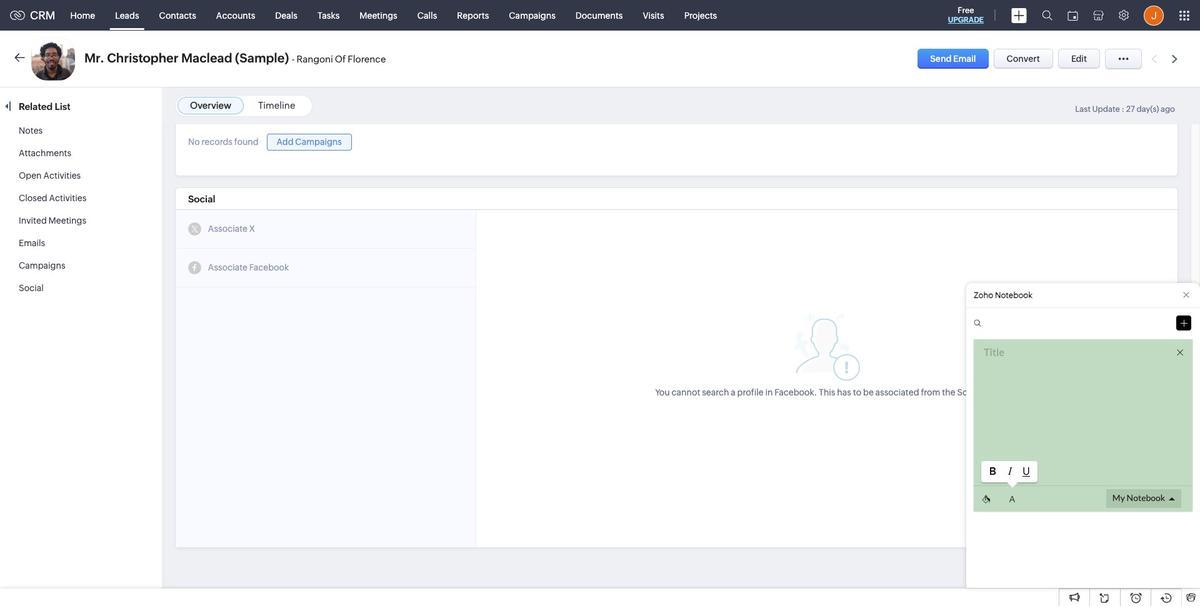 Task type: vqa. For each thing, say whether or not it's contained in the screenshot.
Edit
yes



Task type: describe. For each thing, give the bounding box(es) containing it.
1 vertical spatial campaigns link
[[19, 261, 65, 271]]

add
[[277, 137, 294, 147]]

visits
[[643, 10, 665, 20]]

send email button
[[918, 49, 989, 69]]

1 horizontal spatial campaigns
[[295, 137, 342, 147]]

cannot
[[672, 387, 701, 397]]

zoho notebook
[[974, 291, 1033, 300]]

add campaigns
[[277, 137, 342, 147]]

a
[[731, 387, 736, 397]]

notes link
[[19, 126, 43, 136]]

you cannot search a profile in facebook . this has to be associated from the social tab
[[655, 387, 999, 397]]

leads
[[115, 10, 139, 20]]

related
[[19, 101, 53, 112]]

free
[[958, 6, 975, 15]]

1 horizontal spatial social
[[188, 194, 215, 204]]

maclead
[[181, 51, 232, 65]]

zoho
[[974, 291, 994, 300]]

-
[[292, 54, 295, 64]]

overview link
[[190, 100, 231, 111]]

0 horizontal spatial campaigns
[[19, 261, 65, 271]]

search
[[702, 387, 729, 397]]

found
[[234, 137, 259, 147]]

profile image
[[1144, 5, 1164, 25]]

overview
[[190, 100, 231, 111]]

update
[[1093, 104, 1121, 114]]

deals
[[275, 10, 298, 20]]

notes
[[19, 126, 43, 136]]

visits link
[[633, 0, 675, 30]]

reports link
[[447, 0, 499, 30]]

create menu element
[[1004, 0, 1035, 30]]

0 vertical spatial meetings
[[360, 10, 398, 20]]

27
[[1127, 104, 1135, 114]]

projects
[[685, 10, 717, 20]]

open activities link
[[19, 171, 81, 181]]

invited meetings
[[19, 216, 86, 226]]

:
[[1122, 104, 1125, 114]]

no
[[188, 137, 200, 147]]

add campaigns link
[[267, 134, 352, 151]]

no records found
[[188, 137, 259, 147]]

has
[[838, 387, 852, 397]]

leads link
[[105, 0, 149, 30]]

profile
[[738, 387, 764, 397]]

search element
[[1035, 0, 1061, 31]]

0 vertical spatial facebook
[[249, 263, 289, 273]]

open activities
[[19, 171, 81, 181]]

(sample)
[[235, 51, 289, 65]]

search image
[[1042, 10, 1053, 21]]

records
[[202, 137, 233, 147]]

profile element
[[1137, 0, 1172, 30]]

send email
[[931, 54, 976, 64]]

crm link
[[10, 9, 55, 22]]

2 horizontal spatial campaigns
[[509, 10, 556, 20]]

convert button
[[994, 49, 1054, 69]]

tasks
[[318, 10, 340, 20]]

deals link
[[265, 0, 308, 30]]

2 vertical spatial social
[[958, 387, 982, 397]]

x
[[249, 224, 255, 234]]

mr.
[[84, 51, 104, 65]]

calls
[[418, 10, 437, 20]]

accounts
[[216, 10, 255, 20]]

activities for closed activities
[[49, 193, 87, 203]]

mr. christopher maclead (sample) - rangoni of florence
[[84, 51, 386, 65]]

social link
[[19, 283, 44, 293]]

crm
[[30, 9, 55, 22]]

from
[[921, 387, 941, 397]]

projects link
[[675, 0, 727, 30]]

free upgrade
[[949, 6, 984, 24]]

ago
[[1161, 104, 1176, 114]]



Task type: locate. For each thing, give the bounding box(es) containing it.
campaigns right reports
[[509, 10, 556, 20]]

reports
[[457, 10, 489, 20]]

open
[[19, 171, 42, 181]]

this
[[819, 387, 836, 397]]

0 vertical spatial associate
[[208, 224, 248, 234]]

create menu image
[[1012, 8, 1027, 23]]

christopher
[[107, 51, 179, 65]]

associate
[[208, 224, 248, 234], [208, 263, 248, 273]]

tab
[[984, 387, 999, 397]]

calls link
[[408, 0, 447, 30]]

campaigns down 'emails'
[[19, 261, 65, 271]]

florence
[[348, 54, 386, 64]]

next record image
[[1173, 55, 1181, 63]]

invited meetings link
[[19, 216, 86, 226]]

associate for x
[[208, 224, 248, 234]]

rangoni
[[297, 54, 333, 64]]

contacts
[[159, 10, 196, 20]]

the
[[943, 387, 956, 397]]

1 horizontal spatial facebook
[[775, 387, 815, 397]]

of
[[335, 54, 346, 64]]

last
[[1076, 104, 1091, 114]]

associate down associate x
[[208, 263, 248, 273]]

emails link
[[19, 238, 45, 248]]

related list
[[19, 101, 73, 112]]

send
[[931, 54, 952, 64]]

1 vertical spatial meetings
[[49, 216, 86, 226]]

email
[[954, 54, 976, 64]]

calendar image
[[1068, 10, 1079, 20]]

1 vertical spatial social
[[19, 283, 44, 293]]

2 associate from the top
[[208, 263, 248, 273]]

activities up closed activities
[[43, 171, 81, 181]]

home link
[[60, 0, 105, 30]]

home
[[70, 10, 95, 20]]

activities for open activities
[[43, 171, 81, 181]]

1 vertical spatial facebook
[[775, 387, 815, 397]]

campaigns
[[509, 10, 556, 20], [295, 137, 342, 147], [19, 261, 65, 271]]

closed activities link
[[19, 193, 87, 203]]

you
[[655, 387, 670, 397]]

meetings up florence at the top
[[360, 10, 398, 20]]

social
[[188, 194, 215, 204], [19, 283, 44, 293], [958, 387, 982, 397]]

1 associate from the top
[[208, 224, 248, 234]]

edit
[[1072, 54, 1087, 64]]

documents link
[[566, 0, 633, 30]]

last update : 27 day(s) ago
[[1076, 104, 1176, 114]]

upgrade
[[949, 16, 984, 24]]

activities up the "invited meetings"
[[49, 193, 87, 203]]

previous record image
[[1152, 55, 1157, 63]]

0 horizontal spatial social
[[19, 283, 44, 293]]

facebook right in
[[775, 387, 815, 397]]

2 vertical spatial campaigns
[[19, 261, 65, 271]]

social up associate x
[[188, 194, 215, 204]]

0 vertical spatial social
[[188, 194, 215, 204]]

accounts link
[[206, 0, 265, 30]]

tasks link
[[308, 0, 350, 30]]

associated
[[876, 387, 920, 397]]

be
[[864, 387, 874, 397]]

activities
[[43, 171, 81, 181], [49, 193, 87, 203]]

campaigns link down 'emails'
[[19, 261, 65, 271]]

0 horizontal spatial facebook
[[249, 263, 289, 273]]

documents
[[576, 10, 623, 20]]

social right the at the bottom right
[[958, 387, 982, 397]]

associate x
[[208, 224, 255, 234]]

campaigns link right reports
[[499, 0, 566, 30]]

emails
[[19, 238, 45, 248]]

attachments
[[19, 148, 71, 158]]

0 vertical spatial activities
[[43, 171, 81, 181]]

list
[[55, 101, 70, 112]]

timeline link
[[258, 100, 295, 111]]

social down 'emails'
[[19, 283, 44, 293]]

contacts link
[[149, 0, 206, 30]]

attachments link
[[19, 148, 71, 158]]

campaigns link
[[499, 0, 566, 30], [19, 261, 65, 271]]

meetings down closed activities
[[49, 216, 86, 226]]

convert
[[1007, 54, 1041, 64]]

notebook
[[995, 291, 1033, 300]]

1 vertical spatial campaigns
[[295, 137, 342, 147]]

0 vertical spatial campaigns
[[509, 10, 556, 20]]

meetings
[[360, 10, 398, 20], [49, 216, 86, 226]]

meetings link
[[350, 0, 408, 30]]

associate facebook
[[208, 263, 289, 273]]

closed
[[19, 193, 47, 203]]

to
[[853, 387, 862, 397]]

associate for facebook
[[208, 263, 248, 273]]

0 horizontal spatial meetings
[[49, 216, 86, 226]]

timeline
[[258, 100, 295, 111]]

2 horizontal spatial social
[[958, 387, 982, 397]]

invited
[[19, 216, 47, 226]]

1 horizontal spatial meetings
[[360, 10, 398, 20]]

1 vertical spatial activities
[[49, 193, 87, 203]]

campaigns right add
[[295, 137, 342, 147]]

edit button
[[1059, 49, 1101, 69]]

0 vertical spatial campaigns link
[[499, 0, 566, 30]]

associate left x
[[208, 224, 248, 234]]

facebook down x
[[249, 263, 289, 273]]

in
[[766, 387, 773, 397]]

1 vertical spatial associate
[[208, 263, 248, 273]]

day(s)
[[1137, 104, 1160, 114]]

1 horizontal spatial campaigns link
[[499, 0, 566, 30]]

0 horizontal spatial campaigns link
[[19, 261, 65, 271]]

.
[[815, 387, 817, 397]]

closed activities
[[19, 193, 87, 203]]



